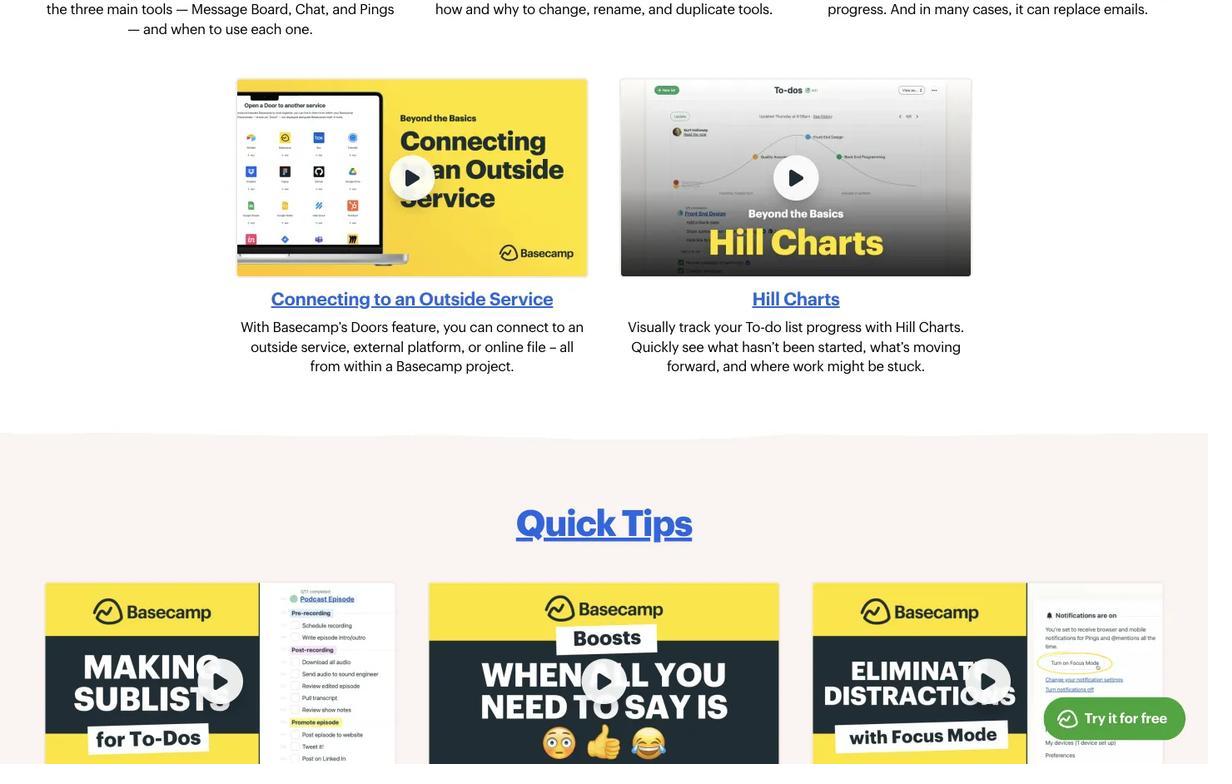 Task type: locate. For each thing, give the bounding box(es) containing it.
visually track your to-do list progress with hill charts. quickly see what hasn't been started, what's moving forward, and where work might be stuck.
[[628, 319, 965, 375]]

a
[[386, 358, 393, 375]]

0 vertical spatial an
[[395, 287, 416, 308]]

visually
[[628, 319, 676, 335]]

for
[[1120, 710, 1139, 727]]

be
[[868, 358, 885, 375]]

try it for free link
[[1044, 698, 1186, 741]]

0 horizontal spatial hill
[[753, 287, 780, 308]]

0 horizontal spatial an
[[395, 287, 416, 308]]

and
[[723, 358, 747, 375]]

it
[[1109, 710, 1118, 727]]

an
[[395, 287, 416, 308], [569, 319, 584, 335]]

or
[[468, 338, 482, 355]]

1 vertical spatial an
[[569, 319, 584, 335]]

grouping to-dos in basecamp image
[[45, 583, 395, 765]]

1 vertical spatial to
[[552, 319, 565, 335]]

an up feature,
[[395, 287, 416, 308]]

hill
[[753, 287, 780, 308], [896, 319, 916, 335]]

1 horizontal spatial an
[[569, 319, 584, 335]]

1 horizontal spatial to
[[552, 319, 565, 335]]

all
[[560, 338, 574, 355]]

what
[[708, 338, 739, 355]]

online
[[485, 338, 524, 355]]

service,
[[301, 338, 350, 355]]

file
[[527, 338, 546, 355]]

charts.
[[919, 319, 965, 335]]

hill inside "visually track your to-do list progress with hill charts. quickly see what hasn't been started, what's moving forward, and where work might be stuck."
[[896, 319, 916, 335]]

tips
[[622, 501, 693, 543]]

with
[[866, 319, 893, 335]]

connect
[[497, 319, 549, 335]]

0 horizontal spatial to
[[374, 287, 391, 308]]

to
[[374, 287, 391, 308], [552, 319, 565, 335]]

you
[[443, 319, 467, 335]]

try
[[1085, 710, 1106, 727]]

can
[[470, 319, 493, 335]]

to inside with basecamp's doors feature, you can connect to an outside service, external platform, or online file – all from within a basecamp project.
[[552, 319, 565, 335]]

do
[[765, 319, 782, 335]]

1 vertical spatial hill
[[896, 319, 916, 335]]

track
[[679, 319, 711, 335]]

started,
[[819, 338, 867, 355]]

work
[[793, 358, 824, 375]]

try it for free
[[1085, 710, 1168, 727]]

hill up do
[[753, 287, 780, 308]]

hill up what's
[[896, 319, 916, 335]]

–
[[550, 338, 557, 355]]

to up –
[[552, 319, 565, 335]]

1 horizontal spatial hill
[[896, 319, 916, 335]]

hill charts image
[[621, 79, 972, 276]]

moving
[[914, 338, 961, 355]]

where
[[751, 358, 790, 375]]

0 vertical spatial hill
[[753, 287, 780, 308]]

quick
[[516, 501, 616, 543]]

outside
[[419, 287, 486, 308]]

progress
[[807, 319, 862, 335]]

connecting to an outside service image
[[237, 79, 587, 276]]

to up doors
[[374, 287, 391, 308]]

an up all
[[569, 319, 584, 335]]



Task type: describe. For each thing, give the bounding box(es) containing it.
service
[[490, 287, 554, 308]]

basecamp's focus mode image
[[813, 583, 1164, 765]]

external
[[353, 338, 404, 355]]

quickly
[[632, 338, 679, 355]]

hasn't
[[742, 338, 780, 355]]

connecting to an outside service
[[271, 287, 554, 308]]

project.
[[466, 358, 514, 375]]

from
[[310, 358, 340, 375]]

platform,
[[408, 338, 465, 355]]

free
[[1142, 710, 1168, 727]]

hill charts
[[753, 287, 840, 308]]

with basecamp's doors feature, you can connect to an outside service, external platform, or online file – all from within a basecamp project.
[[241, 319, 584, 375]]

stuck.
[[888, 358, 926, 375]]

within
[[344, 358, 382, 375]]

been
[[783, 338, 815, 355]]

connecting
[[271, 287, 370, 308]]

with
[[241, 319, 269, 335]]

outside
[[251, 338, 298, 355]]

what's
[[870, 338, 910, 355]]

basecamp
[[396, 358, 462, 375]]

charts
[[784, 287, 840, 308]]

feature,
[[392, 319, 440, 335]]

basecamp's
[[273, 319, 348, 335]]

use boosts for quick replies image
[[429, 583, 779, 765]]

0 vertical spatial to
[[374, 287, 391, 308]]

quick tips
[[516, 501, 693, 543]]

quick tips link
[[516, 501, 693, 543]]

an inside with basecamp's doors feature, you can connect to an outside service, external platform, or online file – all from within a basecamp project.
[[569, 319, 584, 335]]

to-
[[746, 319, 765, 335]]

see
[[683, 338, 704, 355]]

forward,
[[667, 358, 720, 375]]

might
[[828, 358, 865, 375]]

doors
[[351, 319, 388, 335]]

list
[[785, 319, 803, 335]]

your
[[714, 319, 743, 335]]



Task type: vqa. For each thing, say whether or not it's contained in the screenshot.
Small
no



